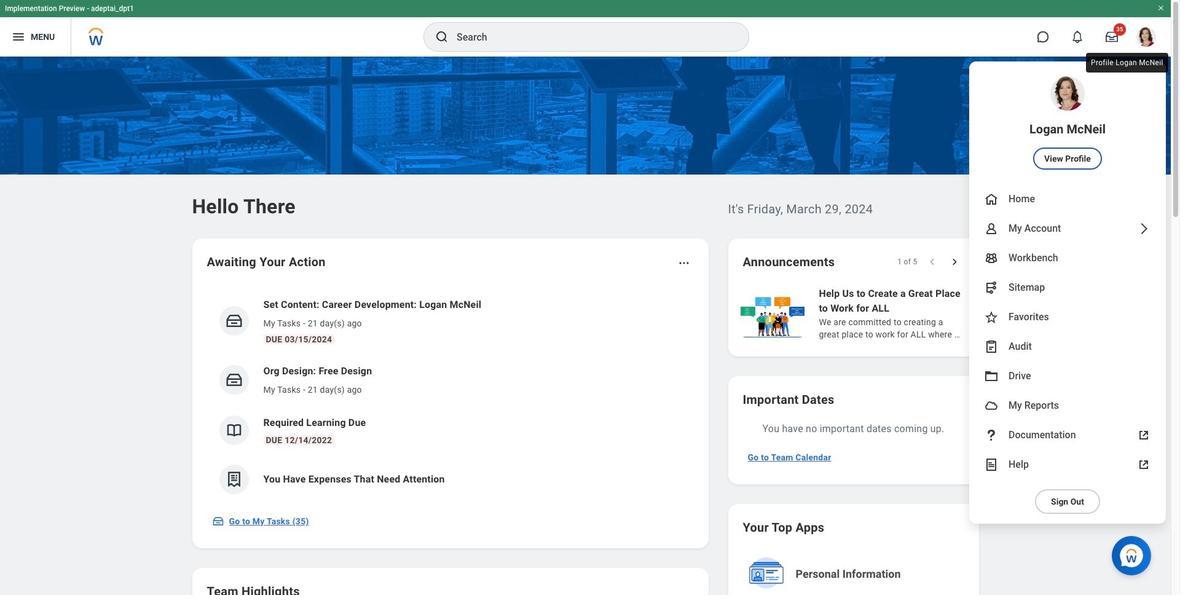 Task type: locate. For each thing, give the bounding box(es) containing it.
dashboard expenses image
[[225, 470, 243, 489]]

user image
[[984, 221, 999, 236]]

folder open image
[[984, 369, 999, 384]]

list
[[738, 285, 1180, 342], [207, 288, 694, 504]]

tooltip
[[1084, 50, 1171, 75]]

document image
[[984, 457, 999, 472]]

justify image
[[11, 30, 26, 44]]

avatar image
[[984, 398, 999, 413]]

main content
[[0, 57, 1180, 595]]

notifications large image
[[1071, 31, 1084, 43]]

menu item
[[969, 61, 1166, 184], [969, 184, 1166, 214], [969, 214, 1166, 243], [969, 243, 1166, 273], [969, 273, 1166, 302], [969, 302, 1166, 332], [969, 332, 1166, 361], [969, 361, 1166, 391], [969, 391, 1166, 420], [969, 420, 1166, 450], [969, 450, 1166, 479]]

endpoints image
[[984, 280, 999, 295]]

chevron right small image
[[948, 256, 960, 268]]

7 menu item from the top
[[969, 332, 1166, 361]]

menu
[[969, 61, 1166, 524]]

inbox image
[[225, 312, 243, 330], [225, 371, 243, 389], [212, 515, 224, 527]]

ext link image
[[1137, 457, 1151, 472]]

banner
[[0, 0, 1171, 524]]

status
[[898, 257, 917, 267]]

5 menu item from the top
[[969, 273, 1166, 302]]

8 menu item from the top
[[969, 361, 1166, 391]]

logan mcneil image
[[1137, 27, 1156, 47]]

11 menu item from the top
[[969, 450, 1166, 479]]

book open image
[[225, 421, 243, 439]]



Task type: describe. For each thing, give the bounding box(es) containing it.
search image
[[435, 30, 449, 44]]

3 menu item from the top
[[969, 214, 1166, 243]]

1 vertical spatial inbox image
[[225, 371, 243, 389]]

9 menu item from the top
[[969, 391, 1166, 420]]

star image
[[984, 310, 999, 325]]

chevron left small image
[[926, 256, 938, 268]]

2 menu item from the top
[[969, 184, 1166, 214]]

contact card matrix manager image
[[984, 251, 999, 266]]

6 menu item from the top
[[969, 302, 1166, 332]]

related actions image
[[678, 257, 690, 269]]

2 vertical spatial inbox image
[[212, 515, 224, 527]]

Search Workday  search field
[[457, 23, 723, 50]]

chevron right image
[[1137, 221, 1151, 236]]

paste image
[[984, 339, 999, 354]]

home image
[[984, 192, 999, 207]]

question image
[[984, 428, 999, 443]]

10 menu item from the top
[[969, 420, 1166, 450]]

0 vertical spatial inbox image
[[225, 312, 243, 330]]

0 horizontal spatial list
[[207, 288, 694, 504]]

4 menu item from the top
[[969, 243, 1166, 273]]

1 menu item from the top
[[969, 61, 1166, 184]]

inbox large image
[[1106, 31, 1118, 43]]

1 horizontal spatial list
[[738, 285, 1180, 342]]

ext link image
[[1137, 428, 1151, 443]]

close environment banner image
[[1157, 4, 1165, 12]]



Task type: vqa. For each thing, say whether or not it's contained in the screenshot.
Search Workday search field
yes



